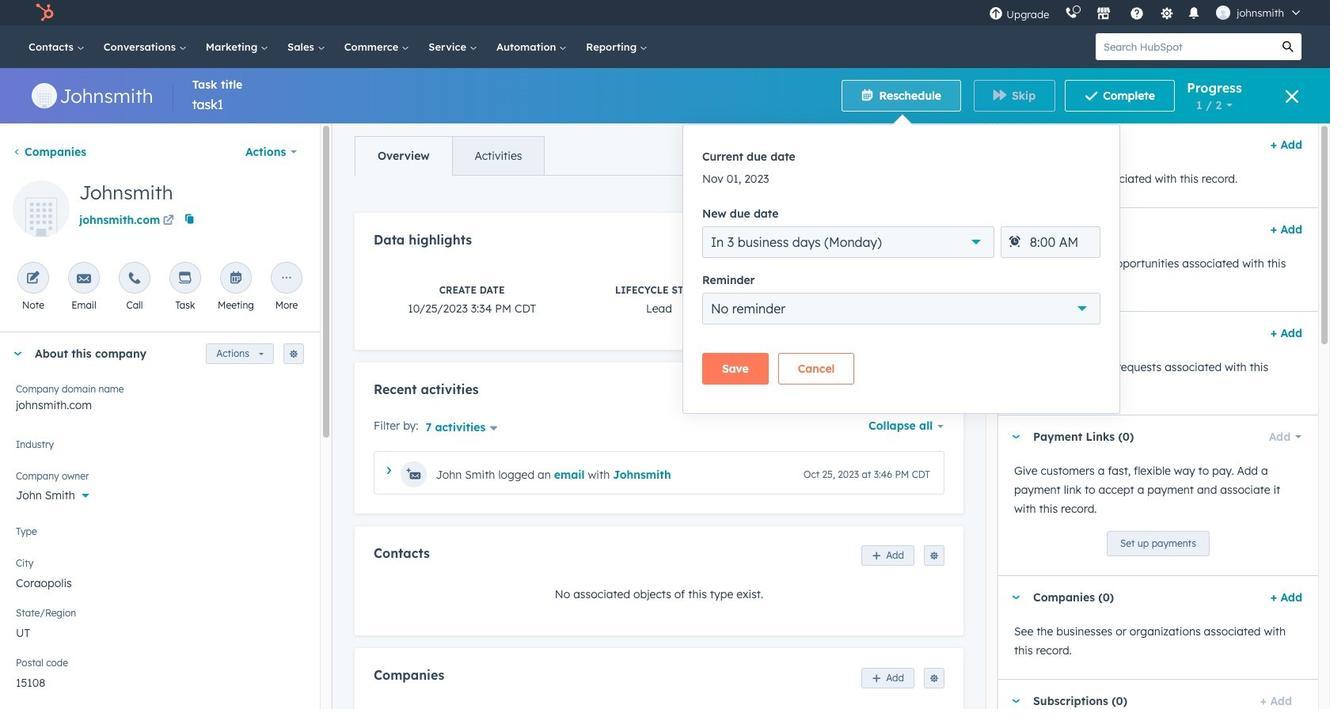 Task type: locate. For each thing, give the bounding box(es) containing it.
0 horizontal spatial caret image
[[387, 468, 391, 475]]

None text field
[[16, 667, 304, 699]]

menu
[[982, 0, 1312, 25]]

john smith image
[[1217, 6, 1231, 20]]

caret image
[[387, 468, 391, 475], [1011, 700, 1021, 704]]

more activities, menu pop up image
[[280, 272, 294, 287]]

link opens in a new window image
[[163, 212, 174, 231]]

navigation
[[355, 136, 545, 176]]

make a phone call image
[[128, 272, 142, 287]]

caret image
[[1011, 228, 1021, 232], [13, 352, 22, 356], [1011, 435, 1021, 439], [1011, 596, 1021, 600]]

create a note image
[[26, 272, 40, 287]]

None text field
[[16, 567, 304, 599], [16, 617, 304, 649], [16, 567, 304, 599], [16, 617, 304, 649]]

1 vertical spatial caret image
[[1011, 700, 1021, 704]]

schedule a meeting image
[[229, 272, 243, 287]]

1 horizontal spatial caret image
[[1011, 700, 1021, 704]]

create a task image
[[178, 272, 192, 287]]



Task type: describe. For each thing, give the bounding box(es) containing it.
HH:MM text field
[[1001, 227, 1101, 258]]

link opens in a new window image
[[163, 215, 174, 227]]

0 vertical spatial caret image
[[387, 468, 391, 475]]

marketplaces image
[[1097, 7, 1111, 21]]

create an email image
[[77, 272, 91, 287]]

manage card settings image
[[289, 350, 299, 360]]

close image
[[1286, 90, 1299, 103]]

Search HubSpot search field
[[1096, 33, 1275, 60]]



Task type: vqa. For each thing, say whether or not it's contained in the screenshot.
checkbox
no



